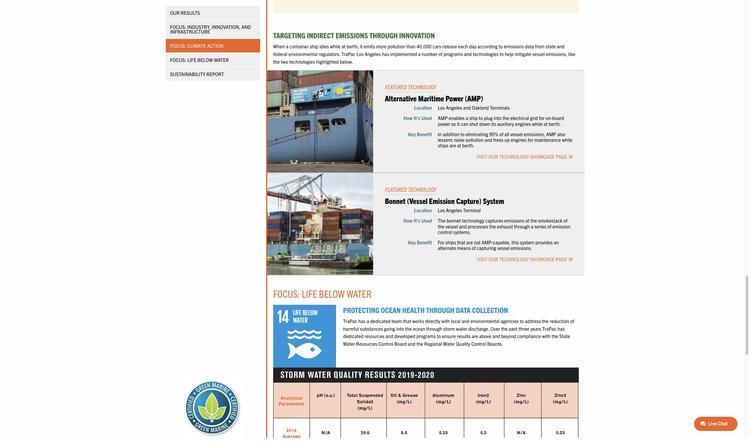 Task type: vqa. For each thing, say whether or not it's contained in the screenshot.
middle Los
yes



Task type: locate. For each thing, give the bounding box(es) containing it.
showcase for bonnet (vessel emission capture) system
[[530, 257, 555, 262]]

featured inside "featured technology bonnet (vessel emission capture) system"
[[385, 186, 407, 193]]

0 horizontal spatial below
[[198, 57, 213, 63]]

how for bonnet
[[404, 218, 413, 224]]

for inside the in addition to eliminating 95% of all vessel emissions, amp also lessens noise pollution and frees up engines for maintenance while ships are at berth.
[[528, 137, 533, 143]]

technology up (vessel
[[408, 186, 436, 193]]

2 showcase from the top
[[530, 257, 555, 262]]

pollution inside when a container ship idles while at berth, it emits more pollution than 40,000 cars release each day according to emissions data from state and federal environmental regulators. trapac los angeles has implemented a number of programs and technologies to help mitigate vessel emissions, like the two technologies highlighted below.
[[388, 43, 405, 49]]

1 vertical spatial key
[[408, 240, 416, 245]]

0 horizontal spatial while
[[330, 43, 341, 49]]

vessel right all
[[510, 131, 523, 137]]

the left regional
[[417, 341, 423, 347]]

featured technology alternative maritime power (amp)
[[385, 83, 483, 103]]

dedicated down harmful
[[343, 334, 364, 339]]

1 control from the left
[[379, 341, 393, 347]]

through up system
[[514, 224, 530, 229]]

1 vertical spatial are
[[466, 240, 473, 245]]

alternative
[[385, 93, 417, 103]]

0 vertical spatial trapac
[[341, 51, 356, 57]]

0 vertical spatial it's
[[414, 115, 420, 121]]

focus:
[[170, 24, 186, 30], [170, 43, 186, 49], [170, 57, 186, 63], [273, 287, 300, 300]]

it inside amp enables a ship to plug into the electrical grid for on-board power so it can shut down its auxiliary engines while at berth.
[[457, 121, 460, 127]]

also
[[557, 131, 565, 137]]

0 vertical spatial while
[[330, 43, 341, 49]]

angeles down emits
[[365, 51, 381, 57]]

1 vertical spatial has
[[358, 318, 366, 324]]

release
[[442, 43, 457, 49]]

key left for
[[408, 240, 416, 245]]

through
[[370, 30, 398, 40], [426, 305, 454, 315]]

2 our from the top
[[489, 257, 498, 262]]

1 vertical spatial emissions,
[[524, 131, 545, 137]]

0 vertical spatial angeles
[[365, 51, 381, 57]]

2 water from the left
[[443, 341, 455, 347]]

ships down in
[[438, 143, 449, 148]]

1 horizontal spatial dedicated
[[370, 318, 391, 324]]

at left series
[[526, 218, 530, 224]]

system
[[520, 240, 534, 245]]

location
[[414, 105, 432, 111], [414, 207, 432, 213]]

the down terminals
[[503, 115, 509, 121]]

grid
[[530, 115, 538, 121]]

programs inside trapac has a dedicated team that works directly with local and environmental agencies to address the reduction of harmful substances going into the ocean through storm water discharge. over the past three years trapac has dedicated resources and developed programs to ensure results are above and beyond compliance with the state water resources control board and the regional water quality control boards.
[[417, 334, 436, 339]]

0 horizontal spatial through
[[370, 30, 398, 40]]

how down (vessel
[[404, 218, 413, 224]]

1 horizontal spatial environmental
[[471, 318, 500, 324]]

1 vertical spatial environmental
[[471, 318, 500, 324]]

1 key from the top
[[408, 131, 416, 137]]

1 vertical spatial it
[[457, 121, 460, 127]]

at inside when a container ship idles while at berth, it emits more pollution than 40,000 cars release each day according to emissions data from state and federal environmental regulators. trapac los angeles has implemented a number of programs and technologies to help mitigate vessel emissions, like the two technologies highlighted below.
[[342, 43, 346, 49]]

that down systems. on the right bottom of the page
[[457, 240, 465, 245]]

at right grid
[[544, 121, 548, 127]]

angeles inside when a container ship idles while at berth, it emits more pollution than 40,000 cars release each day according to emissions data from state and federal environmental regulators. trapac los angeles has implemented a number of programs and technologies to help mitigate vessel emissions, like the two technologies highlighted below.
[[365, 51, 381, 57]]

1 vertical spatial life
[[302, 287, 317, 300]]

environmental
[[289, 51, 318, 57], [471, 318, 500, 324]]

provides
[[536, 240, 553, 245]]

going
[[384, 326, 395, 332]]

at inside amp enables a ship to plug into the electrical grid for on-board power so it can shut down its auxiliary engines while at berth.
[[544, 121, 548, 127]]

0 vertical spatial engines
[[515, 121, 531, 127]]

ship down los angeles and oakland terminals
[[469, 115, 478, 121]]

and up water
[[462, 318, 469, 324]]

0 vertical spatial are
[[450, 143, 456, 148]]

1 visit our technology showcase page from the top
[[477, 154, 568, 160]]

our results link
[[166, 6, 260, 19]]

has inside when a container ship idles while at berth, it emits more pollution than 40,000 cars release each day according to emissions data from state and federal environmental regulators. trapac los angeles has implemented a number of programs and technologies to help mitigate vessel emissions, like the two technologies highlighted below.
[[382, 51, 389, 57]]

of left all
[[500, 131, 503, 137]]

how it's used for maritime
[[404, 115, 432, 121]]

2 control from the left
[[471, 341, 486, 347]]

0 horizontal spatial technologies
[[289, 59, 315, 64]]

it left emits
[[360, 43, 363, 49]]

a up substances
[[367, 318, 369, 324]]

2 vertical spatial while
[[562, 137, 573, 143]]

angeles down power
[[446, 105, 462, 111]]

engines
[[515, 121, 531, 127], [511, 137, 527, 143]]

1 horizontal spatial control
[[471, 341, 486, 347]]

1 horizontal spatial it
[[457, 121, 460, 127]]

benefit left for
[[417, 240, 432, 245]]

the right address
[[542, 318, 549, 324]]

through up directly
[[426, 305, 454, 315]]

the inside when a container ship idles while at berth, it emits more pollution than 40,000 cars release each day according to emissions data from state and federal environmental regulators. trapac los angeles has implemented a number of programs and technologies to help mitigate vessel emissions, like the two technologies highlighted below.
[[273, 59, 280, 64]]

berth. inside amp enables a ship to plug into the electrical grid for on-board power so it can shut down its auxiliary engines while at berth.
[[549, 121, 561, 127]]

berth.
[[549, 121, 561, 127], [462, 143, 475, 148]]

1 water from the left
[[343, 341, 355, 347]]

control
[[379, 341, 393, 347], [471, 341, 486, 347]]

1 vertical spatial water
[[347, 287, 372, 300]]

0 horizontal spatial water
[[214, 57, 229, 63]]

addition
[[443, 131, 459, 137]]

1 how from the top
[[404, 115, 413, 121]]

2 vertical spatial angeles
[[446, 207, 462, 213]]

1 showcase from the top
[[530, 154, 555, 160]]

key benefit
[[408, 131, 432, 137], [408, 240, 432, 245]]

emissions right captures
[[504, 218, 524, 224]]

0 vertical spatial berth.
[[549, 121, 561, 127]]

berth. down eliminating
[[462, 143, 475, 148]]

and left frees
[[485, 137, 492, 143]]

below inside "link"
[[198, 57, 213, 63]]

2 visit our technology showcase page link from the top
[[477, 257, 573, 262]]

0 horizontal spatial dedicated
[[343, 334, 364, 339]]

berth. up the also
[[549, 121, 561, 127]]

1 vertical spatial it's
[[414, 218, 420, 224]]

while up regulators.
[[330, 43, 341, 49]]

1 location from the top
[[414, 105, 432, 111]]

like
[[568, 51, 576, 57]]

three
[[519, 326, 529, 332]]

our down frees
[[489, 154, 498, 160]]

dedicated up substances
[[370, 318, 391, 324]]

at inside the in addition to eliminating 95% of all vessel emissions, amp also lessens noise pollution and frees up engines for maintenance while ships are at berth.
[[457, 143, 461, 148]]

the up beyond at the bottom right
[[501, 326, 508, 332]]

0 vertical spatial key benefit
[[408, 131, 432, 137]]

ensure
[[442, 334, 456, 339]]

of down cars at top
[[439, 51, 443, 57]]

ship inside when a container ship idles while at berth, it emits more pollution than 40,000 cars release each day according to emissions data from state and federal environmental regulators. trapac los angeles has implemented a number of programs and technologies to help mitigate vessel emissions, like the two technologies highlighted below.
[[310, 43, 318, 49]]

at inside the bonnet technology captures emissions at the smokestack of the vessel and processes the exhaust through a series of emission control systems.
[[526, 218, 530, 224]]

1 horizontal spatial with
[[542, 334, 551, 339]]

los down berth,
[[357, 51, 364, 57]]

has
[[382, 51, 389, 57], [358, 318, 366, 324], [558, 326, 565, 332]]

1 vertical spatial with
[[542, 334, 551, 339]]

to right according
[[499, 43, 503, 49]]

1 it's from the top
[[414, 115, 420, 121]]

water up protecting
[[347, 287, 372, 300]]

1 vertical spatial below
[[319, 287, 345, 300]]

engines inside the in addition to eliminating 95% of all vessel emissions, amp also lessens noise pollution and frees up engines for maintenance while ships are at berth.
[[511, 137, 527, 143]]

for inside amp enables a ship to plug into the electrical grid for on-board power so it can shut down its auxiliary engines while at berth.
[[539, 115, 545, 121]]

0 vertical spatial visit
[[477, 154, 488, 160]]

are
[[450, 143, 456, 148], [466, 240, 473, 245], [472, 334, 478, 339]]

1 vertical spatial programs
[[417, 334, 436, 339]]

focus: life below water
[[170, 57, 229, 63], [273, 287, 372, 300]]

are inside trapac has a dedicated team that works directly with local and environmental agencies to address the reduction of harmful substances going into the ocean through storm water discharge. over the past three years trapac has dedicated resources and developed programs to ensure results are above and beyond compliance with the state water resources control board and the regional water quality control boards.
[[472, 334, 478, 339]]

emissions up help
[[504, 43, 524, 49]]

into down the team
[[396, 326, 404, 332]]

collection
[[472, 305, 508, 315]]

emissions, down state
[[546, 51, 567, 57]]

benefit left in
[[417, 131, 432, 137]]

climate
[[187, 43, 206, 49]]

bonnet
[[447, 218, 461, 224]]

location for maritime
[[414, 105, 432, 111]]

while left on-
[[532, 121, 543, 127]]

the left "state"
[[552, 334, 558, 339]]

pollution
[[388, 43, 405, 49], [466, 137, 484, 143]]

visit our technology showcase page for alternative maritime power (amp)
[[477, 154, 568, 160]]

ship for used
[[469, 115, 478, 121]]

focus: inside the "focus: industry, innovation, and infrastructure"
[[170, 24, 186, 30]]

0 vertical spatial ships
[[438, 143, 449, 148]]

the left exhaust
[[489, 224, 496, 229]]

0 vertical spatial visit our technology showcase page link
[[477, 154, 573, 160]]

dedicated
[[370, 318, 391, 324], [343, 334, 364, 339]]

emissions, down grid
[[524, 131, 545, 137]]

how down alternative
[[404, 115, 413, 121]]

terminal
[[463, 207, 481, 213]]

key benefit for maritime
[[408, 131, 432, 137]]

1 used from the top
[[421, 115, 432, 121]]

0 vertical spatial focus: life below water
[[170, 57, 229, 63]]

are down addition in the right of the page
[[450, 143, 456, 148]]

vessel left this
[[497, 245, 510, 251]]

1 key benefit from the top
[[408, 131, 432, 137]]

0 horizontal spatial focus: life below water
[[170, 57, 229, 63]]

results
[[181, 10, 200, 16]]

2 vertical spatial are
[[472, 334, 478, 339]]

environmental down container
[[289, 51, 318, 57]]

it's for (vessel
[[414, 218, 420, 224]]

showcase down maintenance
[[530, 154, 555, 160]]

0 vertical spatial page
[[556, 154, 567, 160]]

0 horizontal spatial ship
[[310, 43, 318, 49]]

focus: for focus: industry, innovation, and infrastructure link
[[170, 24, 186, 30]]

when
[[273, 43, 285, 49]]

into inside amp enables a ship to plug into the electrical grid for on-board power so it can shut down its auxiliary engines while at berth.
[[494, 115, 502, 121]]

0 horizontal spatial amp
[[438, 115, 448, 121]]

1 vertical spatial benefit
[[417, 240, 432, 245]]

processes
[[468, 224, 488, 229]]

from
[[535, 43, 545, 49]]

are left not
[[466, 240, 473, 245]]

of inside the in addition to eliminating 95% of all vessel emissions, amp also lessens noise pollution and frees up engines for maintenance while ships are at berth.
[[500, 131, 503, 137]]

has down protecting
[[358, 318, 366, 324]]

1 vertical spatial amp
[[546, 131, 556, 137]]

data
[[525, 43, 534, 49]]

2 vertical spatial has
[[558, 326, 565, 332]]

location for (vessel
[[414, 207, 432, 213]]

1 horizontal spatial life
[[302, 287, 317, 300]]

2 location from the top
[[414, 207, 432, 213]]

1 visit from the top
[[477, 154, 488, 160]]

2 how it's used from the top
[[404, 218, 432, 224]]

health
[[402, 305, 425, 315]]

a left shut at the top right of page
[[466, 115, 468, 121]]

water
[[343, 341, 355, 347], [443, 341, 455, 347]]

for left on-
[[539, 115, 545, 121]]

and down over
[[492, 334, 500, 339]]

has down more
[[382, 51, 389, 57]]

page left solid image
[[556, 257, 567, 262]]

emissions.
[[511, 245, 532, 251]]

focus: inside "link"
[[170, 57, 186, 63]]

1 featured from the top
[[385, 83, 407, 91]]

0 vertical spatial los
[[357, 51, 364, 57]]

1 visit our technology showcase page link from the top
[[477, 154, 573, 160]]

local
[[451, 318, 461, 324]]

0 horizontal spatial programs
[[417, 334, 436, 339]]

visit our technology showcase page down up at right top
[[477, 154, 568, 160]]

environmental up "discharge."
[[471, 318, 500, 324]]

0 vertical spatial key
[[408, 131, 416, 137]]

water down harmful
[[343, 341, 355, 347]]

has down 'reduction'
[[558, 326, 565, 332]]

series
[[535, 224, 546, 229]]

0 vertical spatial benefit
[[417, 131, 432, 137]]

lessens
[[438, 137, 453, 143]]

pollution right noise
[[466, 137, 484, 143]]

2 horizontal spatial while
[[562, 137, 573, 143]]

and inside the in addition to eliminating 95% of all vessel emissions, amp also lessens noise pollution and frees up engines for maintenance while ships are at berth.
[[485, 137, 492, 143]]

programs down release
[[444, 51, 463, 57]]

protecting ocean health through data collection
[[343, 305, 508, 315]]

key for maritime
[[408, 131, 416, 137]]

of right 'reduction'
[[570, 318, 574, 324]]

environmental inside trapac has a dedicated team that works directly with local and environmental agencies to address the reduction of harmful substances going into the ocean through storm water discharge. over the past three years trapac has dedicated resources and developed programs to ensure results are above and beyond compliance with the state water resources control board and the regional water quality control boards.
[[471, 318, 500, 324]]

implemented
[[390, 51, 417, 57]]

how for alternative
[[404, 115, 413, 121]]

2 how from the top
[[404, 218, 413, 224]]

into right the plug
[[494, 115, 502, 121]]

federal
[[273, 51, 287, 57]]

terminals
[[490, 105, 510, 111]]

1 vertical spatial technologies
[[289, 59, 315, 64]]

2 page from the top
[[556, 257, 567, 262]]

1 vertical spatial visit our technology showcase page link
[[477, 257, 573, 262]]

compliance
[[517, 334, 541, 339]]

1 vertical spatial location
[[414, 207, 432, 213]]

1 vertical spatial into
[[396, 326, 404, 332]]

of inside trapac has a dedicated team that works directly with local and environmental agencies to address the reduction of harmful substances going into the ocean through storm water discharge. over the past three years trapac has dedicated resources and developed programs to ensure results are above and beyond compliance with the state water resources control board and the regional water quality control boards.
[[570, 318, 574, 324]]

a left series
[[531, 224, 534, 229]]

key for (vessel
[[408, 240, 416, 245]]

it's down (vessel
[[414, 218, 420, 224]]

each
[[458, 43, 468, 49]]

water down 'ensure'
[[443, 341, 455, 347]]

visit our technology showcase page down emissions.
[[477, 257, 568, 262]]

berth. inside the in addition to eliminating 95% of all vessel emissions, amp also lessens noise pollution and frees up engines for maintenance while ships are at berth.
[[462, 143, 475, 148]]

los down maritime
[[438, 105, 445, 111]]

location down (vessel
[[414, 207, 432, 213]]

to left help
[[500, 51, 504, 57]]

0 vertical spatial showcase
[[530, 154, 555, 160]]

ships
[[438, 143, 449, 148], [445, 240, 456, 245]]

1 vertical spatial ships
[[445, 240, 456, 245]]

developed
[[394, 334, 415, 339]]

that inside for ships that are not amp-capable, this system provides an alternate means of capturing vessel emissions.
[[457, 240, 465, 245]]

board
[[394, 341, 407, 347]]

harmful
[[343, 326, 359, 332]]

key
[[408, 131, 416, 137], [408, 240, 416, 245]]

pollution up implemented
[[388, 43, 405, 49]]

1 vertical spatial while
[[532, 121, 543, 127]]

technology down emissions.
[[499, 257, 529, 262]]

ship inside amp enables a ship to plug into the electrical grid for on-board power so it can shut down its auxiliary engines while at berth.
[[469, 115, 478, 121]]

emissions inside the bonnet technology captures emissions at the smokestack of the vessel and processes the exhaust through a series of emission control systems.
[[504, 218, 524, 224]]

solid image
[[568, 257, 573, 262]]

los
[[357, 51, 364, 57], [438, 105, 445, 111], [438, 207, 445, 213]]

frees
[[493, 137, 503, 143]]

a inside amp enables a ship to plug into the electrical grid for on-board power so it can shut down its auxiliary engines while at berth.
[[466, 115, 468, 121]]

0 vertical spatial that
[[457, 240, 465, 245]]

how it's used
[[404, 115, 432, 121], [404, 218, 432, 224]]

0 horizontal spatial into
[[396, 326, 404, 332]]

1 vertical spatial used
[[421, 218, 432, 224]]

0 vertical spatial dedicated
[[370, 318, 391, 324]]

featured inside featured technology alternative maritime power (amp)
[[385, 83, 407, 91]]

are down "discharge."
[[472, 334, 478, 339]]

featured up alternative
[[385, 83, 407, 91]]

showcase for alternative maritime power (amp)
[[530, 154, 555, 160]]

page left solid icon at the right of page
[[556, 154, 567, 160]]

0 vertical spatial life
[[187, 57, 197, 63]]

capturing
[[477, 245, 496, 251]]

1 vertical spatial visit
[[477, 257, 488, 262]]

focus: for focus: climate action link
[[170, 43, 186, 49]]

0 horizontal spatial environmental
[[289, 51, 318, 57]]

at left berth,
[[342, 43, 346, 49]]

0 vertical spatial technologies
[[473, 51, 499, 57]]

2 used from the top
[[421, 218, 432, 224]]

2 key from the top
[[408, 240, 416, 245]]

of inside for ships that are not amp-capable, this system provides an alternate means of capturing vessel emissions.
[[472, 245, 476, 251]]

directly
[[425, 318, 440, 324]]

programs inside when a container ship idles while at berth, it emits more pollution than 40,000 cars release each day according to emissions data from state and federal environmental regulators. trapac los angeles has implemented a number of programs and technologies to help mitigate vessel emissions, like the two technologies highlighted below.
[[444, 51, 463, 57]]

1 horizontal spatial for
[[539, 115, 545, 121]]

1 horizontal spatial into
[[494, 115, 502, 121]]

1 horizontal spatial emissions,
[[546, 51, 567, 57]]

1 horizontal spatial programs
[[444, 51, 463, 57]]

visit our technology showcase page link down up at right top
[[477, 154, 573, 160]]

the left two at the left
[[273, 59, 280, 64]]

2 it's from the top
[[414, 218, 420, 224]]

1 our from the top
[[489, 154, 498, 160]]

2 benefit from the top
[[417, 240, 432, 245]]

0 horizontal spatial berth.
[[462, 143, 475, 148]]

it right so
[[457, 121, 460, 127]]

los down emission
[[438, 207, 445, 213]]

1 vertical spatial los
[[438, 105, 445, 111]]

0 vertical spatial through
[[370, 30, 398, 40]]

1 vertical spatial key benefit
[[408, 240, 432, 245]]

amp-
[[482, 240, 493, 245]]

1 vertical spatial visit our technology showcase page
[[477, 257, 568, 262]]

our down capturing
[[489, 257, 498, 262]]

through for innovation
[[370, 30, 398, 40]]

to inside amp enables a ship to plug into the electrical grid for on-board power so it can shut down its auxiliary engines while at berth.
[[479, 115, 483, 121]]

mitigate
[[515, 51, 531, 57]]

while inside amp enables a ship to plug into the electrical grid for on-board power so it can shut down its auxiliary engines while at berth.
[[532, 121, 543, 127]]

0 vertical spatial for
[[539, 115, 545, 121]]

systems.
[[453, 229, 471, 235]]

1 vertical spatial how it's used
[[404, 218, 432, 224]]

1 benefit from the top
[[417, 131, 432, 137]]

that
[[457, 240, 465, 245], [403, 318, 411, 324]]

while
[[330, 43, 341, 49], [532, 121, 543, 127], [562, 137, 573, 143]]

1 page from the top
[[556, 154, 567, 160]]

1 vertical spatial pollution
[[466, 137, 484, 143]]

through
[[514, 224, 530, 229], [426, 326, 442, 332]]

amp inside amp enables a ship to plug into the electrical grid for on-board power so it can shut down its auxiliary engines while at berth.
[[438, 115, 448, 121]]

through down directly
[[426, 326, 442, 332]]

visit for capture)
[[477, 257, 488, 262]]

vessel inside when a container ship idles while at berth, it emits more pollution than 40,000 cars release each day according to emissions data from state and federal environmental regulators. trapac los angeles has implemented a number of programs and technologies to help mitigate vessel emissions, like the two technologies highlighted below.
[[532, 51, 545, 57]]

in
[[438, 131, 442, 137]]

2 visit our technology showcase page from the top
[[477, 257, 568, 262]]

trapac up below. on the left of page
[[341, 51, 356, 57]]

1 horizontal spatial that
[[457, 240, 465, 245]]

1 vertical spatial page
[[556, 257, 567, 262]]

1 horizontal spatial ship
[[469, 115, 478, 121]]

innovation,
[[212, 24, 241, 30]]

emissions
[[504, 43, 524, 49], [504, 218, 524, 224]]

1 vertical spatial emissions
[[504, 218, 524, 224]]

the left the bonnet
[[438, 224, 444, 229]]

0 vertical spatial location
[[414, 105, 432, 111]]

this
[[512, 240, 519, 245]]

0 vertical spatial featured
[[385, 83, 407, 91]]

0 vertical spatial environmental
[[289, 51, 318, 57]]

focus: life below water inside "link"
[[170, 57, 229, 63]]

0 vertical spatial amp
[[438, 115, 448, 121]]

1 how it's used from the top
[[404, 115, 432, 121]]

focus: industry, innovation, and infrastructure link
[[166, 20, 260, 38]]

los for alternative
[[438, 105, 445, 111]]

protecting
[[343, 305, 379, 315]]

0 vertical spatial used
[[421, 115, 432, 121]]

and down 'developed'
[[408, 341, 416, 347]]

vessel down los angeles terminal
[[446, 224, 458, 229]]

trapac up harmful
[[343, 318, 357, 324]]

of right series
[[548, 224, 551, 229]]

indirect
[[307, 30, 334, 40]]

0 vertical spatial how it's used
[[404, 115, 432, 121]]

key benefit left in
[[408, 131, 432, 137]]

0 vertical spatial emissions,
[[546, 51, 567, 57]]

1 horizontal spatial pollution
[[466, 137, 484, 143]]

los inside when a container ship idles while at berth, it emits more pollution than 40,000 cars release each day according to emissions data from state and federal environmental regulators. trapac los angeles has implemented a number of programs and technologies to help mitigate vessel emissions, like the two technologies highlighted below.
[[357, 51, 364, 57]]

technology up maritime
[[408, 83, 436, 91]]

visit
[[477, 154, 488, 160], [477, 257, 488, 262]]

2 featured from the top
[[385, 186, 407, 193]]

it's
[[414, 115, 420, 121], [414, 218, 420, 224]]

0 vertical spatial programs
[[444, 51, 463, 57]]

emissions, inside the in addition to eliminating 95% of all vessel emissions, amp also lessens noise pollution and frees up engines for maintenance while ships are at berth.
[[524, 131, 545, 137]]

engines right up at right top
[[511, 137, 527, 143]]

2 visit from the top
[[477, 257, 488, 262]]

1 horizontal spatial amp
[[546, 131, 556, 137]]

used left power
[[421, 115, 432, 121]]

1 horizontal spatial water
[[347, 287, 372, 300]]

emissions
[[336, 30, 368, 40]]

engines right auxiliary
[[515, 121, 531, 127]]

1 horizontal spatial water
[[443, 341, 455, 347]]

2 key benefit from the top
[[408, 240, 432, 245]]

amp
[[438, 115, 448, 121], [546, 131, 556, 137]]

programs up regional
[[417, 334, 436, 339]]

ships right for
[[445, 240, 456, 245]]

address
[[525, 318, 541, 324]]



Task type: describe. For each thing, give the bounding box(es) containing it.
angeles for alternative
[[446, 105, 462, 111]]

used for maritime
[[421, 115, 432, 121]]

used for (vessel
[[421, 218, 432, 224]]

featured for alternative
[[385, 83, 407, 91]]

system
[[483, 196, 504, 206]]

noise
[[454, 137, 465, 143]]

emits
[[364, 43, 375, 49]]

board
[[552, 115, 564, 121]]

95%
[[489, 131, 498, 137]]

storm
[[443, 326, 455, 332]]

how it's used for (vessel
[[404, 218, 432, 224]]

can
[[461, 121, 468, 127]]

los angeles and oakland terminals
[[438, 105, 510, 111]]

our
[[170, 10, 180, 16]]

ships inside the in addition to eliminating 95% of all vessel emissions, amp also lessens noise pollution and frees up engines for maintenance while ships are at berth.
[[438, 143, 449, 148]]

amp inside the in addition to eliminating 95% of all vessel emissions, amp also lessens noise pollution and frees up engines for maintenance while ships are at berth.
[[546, 131, 556, 137]]

plug
[[484, 115, 493, 121]]

los for bonnet
[[438, 207, 445, 213]]

bonnet
[[385, 196, 406, 206]]

maintenance
[[534, 137, 561, 143]]

2 horizontal spatial has
[[558, 326, 565, 332]]

years
[[530, 326, 541, 332]]

emissions, inside when a container ship idles while at berth, it emits more pollution than 40,000 cars release each day according to emissions data from state and federal environmental regulators. trapac los angeles has implemented a number of programs and technologies to help mitigate vessel emissions, like the two technologies highlighted below.
[[546, 51, 567, 57]]

idles
[[319, 43, 329, 49]]

of inside when a container ship idles while at berth, it emits more pollution than 40,000 cars release each day according to emissions data from state and federal environmental regulators. trapac los angeles has implemented a number of programs and technologies to help mitigate vessel emissions, like the two technologies highlighted below.
[[439, 51, 443, 57]]

it inside when a container ship idles while at berth, it emits more pollution than 40,000 cars release each day according to emissions data from state and federal environmental regulators. trapac los angeles has implemented a number of programs and technologies to help mitigate vessel emissions, like the two technologies highlighted below.
[[360, 43, 363, 49]]

help
[[505, 51, 514, 57]]

quality
[[456, 341, 470, 347]]

while inside when a container ship idles while at berth, it emits more pollution than 40,000 cars release each day according to emissions data from state and federal environmental regulators. trapac los angeles has implemented a number of programs and technologies to help mitigate vessel emissions, like the two technologies highlighted below.
[[330, 43, 341, 49]]

regional
[[424, 341, 442, 347]]

and right state
[[557, 43, 565, 49]]

a inside the bonnet technology captures emissions at the smokestack of the vessel and processes the exhaust through a series of emission control systems.
[[531, 224, 534, 229]]

up
[[505, 137, 510, 143]]

benefit for (vessel
[[417, 240, 432, 245]]

day
[[469, 43, 476, 49]]

emission
[[429, 196, 455, 206]]

key benefit for (vessel
[[408, 240, 432, 245]]

the up 'developed'
[[405, 326, 412, 332]]

number
[[422, 51, 438, 57]]

to up regional
[[437, 334, 441, 339]]

technology down up at right top
[[499, 154, 529, 160]]

cars
[[433, 43, 441, 49]]

1 vertical spatial trapac
[[343, 318, 357, 324]]

water
[[456, 326, 467, 332]]

a inside trapac has a dedicated team that works directly with local and environmental agencies to address the reduction of harmful substances going into the ocean through storm water discharge. over the past three years trapac has dedicated resources and developed programs to ensure results are above and beyond compliance with the state water resources control board and the regional water quality control boards.
[[367, 318, 369, 324]]

resources
[[365, 334, 385, 339]]

through for data
[[426, 305, 454, 315]]

trapac inside when a container ship idles while at berth, it emits more pollution than 40,000 cars release each day according to emissions data from state and federal environmental regulators. trapac los angeles has implemented a number of programs and technologies to help mitigate vessel emissions, like the two technologies highlighted below.
[[341, 51, 356, 57]]

means
[[457, 245, 471, 251]]

the bonnet technology captures emissions at the smokestack of the vessel and processes the exhaust through a series of emission control systems.
[[438, 218, 571, 235]]

shut
[[469, 121, 478, 127]]

for
[[438, 240, 444, 245]]

data
[[456, 305, 471, 315]]

berth. for noise
[[462, 143, 475, 148]]

page for bonnet (vessel emission capture) system
[[556, 257, 567, 262]]

maritime
[[418, 93, 444, 103]]

ocean
[[413, 326, 425, 332]]

state
[[559, 334, 570, 339]]

innovation
[[399, 30, 435, 40]]

vessel inside the bonnet technology captures emissions at the smokestack of the vessel and processes the exhaust through a series of emission control systems.
[[446, 224, 458, 229]]

over
[[491, 326, 500, 332]]

featured for bonnet
[[385, 186, 407, 193]]

action
[[207, 43, 224, 49]]

angeles for bonnet
[[446, 207, 462, 213]]

0 horizontal spatial has
[[358, 318, 366, 324]]

benefit for maritime
[[417, 131, 432, 137]]

its
[[491, 121, 496, 127]]

alternate
[[438, 245, 456, 251]]

1 vertical spatial focus: life below water
[[273, 287, 372, 300]]

visit our technology showcase page link for alternative maritime power (amp)
[[477, 154, 573, 160]]

discharge.
[[468, 326, 489, 332]]

ships inside for ships that are not amp-capable, this system provides an alternate means of capturing vessel emissions.
[[445, 240, 456, 245]]

water inside "link"
[[214, 57, 229, 63]]

are inside the in addition to eliminating 95% of all vessel emissions, amp also lessens noise pollution and frees up engines for maintenance while ships are at berth.
[[450, 143, 456, 148]]

above
[[479, 334, 491, 339]]

engines inside amp enables a ship to plug into the electrical grid for on-board power so it can shut down its auxiliary engines while at berth.
[[515, 121, 531, 127]]

visit our technology showcase page for bonnet (vessel emission capture) system
[[477, 257, 568, 262]]

and down going
[[386, 334, 393, 339]]

pollution inside the in addition to eliminating 95% of all vessel emissions, amp also lessens noise pollution and frees up engines for maintenance while ships are at berth.
[[466, 137, 484, 143]]

beyond
[[501, 334, 516, 339]]

targeting indirect emissions through innovation
[[273, 30, 435, 40]]

technology inside "featured technology bonnet (vessel emission capture) system"
[[408, 186, 436, 193]]

to up three
[[520, 318, 524, 324]]

berth,
[[347, 43, 359, 49]]

0 horizontal spatial with
[[441, 318, 450, 324]]

our for bonnet (vessel emission capture) system
[[489, 257, 498, 262]]

of right smokestack
[[564, 218, 568, 224]]

life inside "link"
[[187, 57, 197, 63]]

control
[[438, 229, 452, 235]]

enables
[[449, 115, 465, 121]]

regulators.
[[319, 51, 340, 57]]

vessel inside for ships that are not amp-capable, this system provides an alternate means of capturing vessel emissions.
[[497, 245, 510, 251]]

emissions inside when a container ship idles while at berth, it emits more pollution than 40,000 cars release each day according to emissions data from state and federal environmental regulators. trapac los angeles has implemented a number of programs and technologies to help mitigate vessel emissions, like the two technologies highlighted below.
[[504, 43, 524, 49]]

while inside the in addition to eliminating 95% of all vessel emissions, amp also lessens noise pollution and frees up engines for maintenance while ships are at berth.
[[562, 137, 573, 143]]

more
[[376, 43, 387, 49]]

electrical
[[510, 115, 529, 121]]

all
[[505, 131, 509, 137]]

berth. for board
[[549, 121, 561, 127]]

to inside the in addition to eliminating 95% of all vessel emissions, amp also lessens noise pollution and frees up engines for maintenance while ships are at berth.
[[461, 131, 465, 137]]

capable,
[[493, 240, 511, 245]]

are inside for ships that are not amp-capable, this system provides an alternate means of capturing vessel emissions.
[[466, 240, 473, 245]]

that inside trapac has a dedicated team that works directly with local and environmental agencies to address the reduction of harmful substances going into the ocean through storm water discharge. over the past three years trapac has dedicated resources and developed programs to ensure results are above and beyond compliance with the state water resources control board and the regional water quality control boards.
[[403, 318, 411, 324]]

1 horizontal spatial below
[[319, 287, 345, 300]]

the
[[438, 218, 446, 224]]

and down the each
[[464, 51, 472, 57]]

1 vertical spatial dedicated
[[343, 334, 364, 339]]

and inside the bonnet technology captures emissions at the smokestack of the vessel and processes the exhaust through a series of emission control systems.
[[459, 224, 467, 229]]

a down 40,000
[[418, 51, 421, 57]]

the left smokestack
[[531, 218, 537, 224]]

focus: for focus: life below water "link"
[[170, 57, 186, 63]]

the inside amp enables a ship to plug into the electrical grid for on-board power so it can shut down its auxiliary engines while at berth.
[[503, 115, 509, 121]]

ship for emissions
[[310, 43, 318, 49]]

agencies
[[501, 318, 519, 324]]

a right when
[[286, 43, 288, 49]]

environmental inside when a container ship idles while at berth, it emits more pollution than 40,000 cars release each day according to emissions data from state and federal environmental regulators. trapac los angeles has implemented a number of programs and technologies to help mitigate vessel emissions, like the two technologies highlighted below.
[[289, 51, 318, 57]]

for ships that are not amp-capable, this system provides an alternate means of capturing vessel emissions.
[[438, 240, 559, 251]]

highlighted
[[316, 59, 339, 64]]

through inside the bonnet technology captures emissions at the smokestack of the vessel and processes the exhaust through a series of emission control systems.
[[514, 224, 530, 229]]

amp enables a ship to plug into the electrical grid for on-board power so it can shut down its auxiliary engines while at berth.
[[438, 115, 564, 127]]

and
[[242, 24, 251, 30]]

solid image
[[568, 155, 573, 159]]

industry,
[[187, 24, 211, 30]]

our for alternative maritime power (amp)
[[489, 154, 498, 160]]

according
[[477, 43, 498, 49]]

infrastructure
[[170, 29, 210, 35]]

past
[[509, 326, 518, 332]]

page for alternative maritime power (amp)
[[556, 154, 567, 160]]

(vessel
[[407, 196, 428, 206]]

into inside trapac has a dedicated team that works directly with local and environmental agencies to address the reduction of harmful substances going into the ocean through storm water discharge. over the past three years trapac has dedicated resources and developed programs to ensure results are above and beyond compliance with the state water resources control board and the regional water quality control boards.
[[396, 326, 404, 332]]

2 vertical spatial trapac
[[542, 326, 557, 332]]

sustainability report link
[[166, 67, 260, 81]]

visit our technology showcase page link for bonnet (vessel emission capture) system
[[477, 257, 573, 262]]

boards.
[[487, 341, 503, 347]]

works
[[412, 318, 424, 324]]

ocean
[[381, 305, 401, 315]]

substances
[[360, 326, 383, 332]]

focus: industry, innovation, and infrastructure
[[170, 24, 251, 35]]

it's for maritime
[[414, 115, 420, 121]]

eliminating
[[466, 131, 488, 137]]

container
[[289, 43, 309, 49]]

not
[[474, 240, 481, 245]]

vessel inside the in addition to eliminating 95% of all vessel emissions, amp also lessens noise pollution and frees up engines for maintenance while ships are at berth.
[[510, 131, 523, 137]]

power
[[438, 121, 450, 127]]

our results
[[170, 10, 200, 16]]

technology inside featured technology alternative maritime power (amp)
[[408, 83, 436, 91]]

visit for (amp)
[[477, 154, 488, 160]]

on-
[[546, 115, 552, 121]]

sustainability report
[[170, 71, 224, 77]]

state
[[546, 43, 556, 49]]

sustainability
[[170, 71, 206, 77]]

targeting
[[273, 30, 305, 40]]

and down (amp)
[[463, 105, 471, 111]]

trapac has a dedicated team that works directly with local and environmental agencies to address the reduction of harmful substances going into the ocean through storm water discharge. over the past three years trapac has dedicated resources and developed programs to ensure results are above and beyond compliance with the state water resources control board and the regional water quality control boards.
[[343, 318, 574, 347]]

through inside trapac has a dedicated team that works directly with local and environmental agencies to address the reduction of harmful substances going into the ocean through storm water discharge. over the past three years trapac has dedicated resources and developed programs to ensure results are above and beyond compliance with the state water resources control board and the regional water quality control boards.
[[426, 326, 442, 332]]

technology
[[462, 218, 484, 224]]



